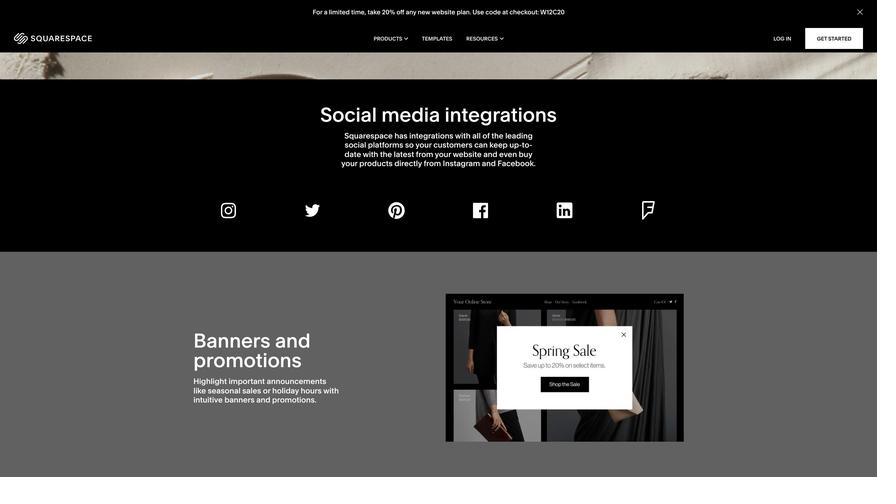 Task type: vqa. For each thing, say whether or not it's contained in the screenshot.
Browse
no



Task type: describe. For each thing, give the bounding box(es) containing it.
seasonal
[[208, 387, 241, 396]]

hours
[[301, 387, 322, 396]]

get started link
[[806, 28, 864, 49]]

get
[[818, 35, 828, 42]]

take
[[368, 8, 381, 16]]

templates link
[[422, 25, 453, 53]]

products button
[[374, 25, 408, 53]]

20%
[[382, 8, 395, 16]]

date
[[345, 150, 361, 159]]

1 vertical spatial with
[[363, 150, 379, 159]]

all
[[473, 131, 481, 141]]

to-
[[522, 141, 533, 150]]

from right directly
[[424, 159, 441, 169]]

0 horizontal spatial your
[[342, 159, 358, 169]]

squarespace logo link
[[14, 33, 184, 44]]

banners
[[194, 329, 271, 353]]

log             in
[[774, 35, 792, 42]]

twitter image
[[305, 205, 320, 217]]

has
[[395, 131, 408, 141]]

like
[[194, 387, 206, 396]]

facebook image
[[473, 203, 489, 219]]

directly
[[395, 159, 422, 169]]

intuitive
[[194, 396, 223, 405]]

so
[[405, 141, 414, 150]]

facebook.
[[498, 159, 536, 169]]

any
[[406, 8, 416, 16]]

and inside banners and promotions
[[275, 329, 311, 353]]

sales
[[242, 387, 261, 396]]

time,
[[351, 8, 366, 16]]

or
[[263, 387, 271, 396]]

templates
[[422, 35, 453, 42]]

up-
[[510, 141, 522, 150]]

code
[[486, 8, 501, 16]]

holiday
[[273, 387, 299, 396]]

platforms
[[368, 141, 404, 150]]

of
[[483, 131, 490, 141]]

started
[[829, 35, 852, 42]]

social
[[345, 141, 366, 150]]

buy
[[519, 150, 533, 159]]

instagram image
[[221, 203, 236, 219]]

0 vertical spatial with
[[455, 131, 471, 141]]

off
[[397, 8, 404, 16]]

log
[[774, 35, 785, 42]]

from right 'so'
[[416, 150, 434, 159]]

in
[[786, 35, 792, 42]]

0 horizontal spatial the
[[380, 150, 392, 159]]

with inside the highlight important announcements like seasonal sales or holiday hours with intuitive banners and promotions.
[[324, 387, 339, 396]]

products
[[360, 159, 393, 169]]



Task type: locate. For each thing, give the bounding box(es) containing it.
new
[[418, 8, 430, 16]]

1 vertical spatial website
[[453, 150, 482, 159]]

your
[[416, 141, 432, 150], [435, 150, 451, 159], [342, 159, 358, 169]]

linkedin image
[[557, 203, 573, 219]]

integrations up of
[[445, 103, 557, 127]]

limited
[[329, 8, 350, 16]]

the right of
[[492, 131, 504, 141]]

with
[[455, 131, 471, 141], [363, 150, 379, 159], [324, 387, 339, 396]]

highlight important announcements like seasonal sales or holiday hours with intuitive banners and promotions.
[[194, 377, 339, 405]]

website
[[432, 8, 455, 16], [453, 150, 482, 159]]

with right date
[[363, 150, 379, 159]]

from
[[416, 150, 434, 159], [424, 159, 441, 169]]

with left all
[[455, 131, 471, 141]]

banners
[[225, 396, 255, 405]]

even
[[500, 150, 517, 159]]

and
[[484, 150, 498, 159], [482, 159, 496, 169], [275, 329, 311, 353], [257, 396, 271, 405]]

1 vertical spatial integrations
[[410, 131, 454, 141]]

social
[[320, 103, 377, 127]]

foursquare image
[[643, 202, 656, 220]]

media
[[382, 103, 440, 127]]

0 vertical spatial integrations
[[445, 103, 557, 127]]

1 vertical spatial the
[[380, 150, 392, 159]]

a
[[324, 8, 328, 16]]

promotions
[[194, 349, 302, 373]]

social media integrations
[[320, 103, 557, 127]]

with right hours
[[324, 387, 339, 396]]

for
[[313, 8, 323, 16]]

integrations for has
[[410, 131, 454, 141]]

pinterest image
[[388, 203, 405, 219]]

1 horizontal spatial with
[[363, 150, 379, 159]]

instagram
[[443, 159, 480, 169]]

wet clay image
[[0, 0, 878, 79]]

0 vertical spatial the
[[492, 131, 504, 141]]

plan.
[[457, 8, 471, 16]]

checkout:
[[510, 8, 539, 16]]

2 vertical spatial with
[[324, 387, 339, 396]]

get started
[[818, 35, 852, 42]]

squarespace has integrations with all of the leading social platforms so your customers can keep up-to- date with the latest from your website and even buy your products directly from instagram and facebook.
[[342, 131, 536, 169]]

leading
[[506, 131, 533, 141]]

resources button
[[467, 25, 504, 53]]

important
[[229, 377, 265, 387]]

latest
[[394, 150, 414, 159]]

1 horizontal spatial your
[[416, 141, 432, 150]]

customers
[[434, 141, 473, 150]]

squarespace
[[345, 131, 393, 141]]

integrations
[[445, 103, 557, 127], [410, 131, 454, 141]]

integrations inside squarespace has integrations with all of the leading social platforms so your customers can keep up-to- date with the latest from your website and even buy your products directly from instagram and facebook.
[[410, 131, 454, 141]]

promotions.
[[272, 396, 317, 405]]

resources
[[467, 35, 498, 42]]

and inside the highlight important announcements like seasonal sales or holiday hours with intuitive banners and promotions.
[[257, 396, 271, 405]]

at
[[503, 8, 508, 16]]

w12c20
[[541, 8, 565, 16]]

announcements
[[267, 377, 327, 387]]

log             in link
[[774, 35, 792, 42]]

website down all
[[453, 150, 482, 159]]

the left latest at top
[[380, 150, 392, 159]]

can
[[475, 141, 488, 150]]

keep
[[490, 141, 508, 150]]

products
[[374, 35, 403, 42]]

website inside squarespace has integrations with all of the leading social platforms so your customers can keep up-to- date with the latest from your website and even buy your products directly from instagram and facebook.
[[453, 150, 482, 159]]

for a limited time, take 20% off any new website plan. use code at checkout: w12c20
[[313, 8, 565, 16]]

squarespace logo image
[[14, 33, 92, 44]]

integrations down social media integrations
[[410, 131, 454, 141]]

website right the 'new'
[[432, 8, 455, 16]]

2 horizontal spatial your
[[435, 150, 451, 159]]

integrations for media
[[445, 103, 557, 127]]

2 horizontal spatial with
[[455, 131, 471, 141]]

0 horizontal spatial with
[[324, 387, 339, 396]]

promotion modal image
[[446, 294, 684, 443]]

banners and promotions
[[194, 329, 311, 373]]

highlight
[[194, 377, 227, 387]]

1 horizontal spatial the
[[492, 131, 504, 141]]

the
[[492, 131, 504, 141], [380, 150, 392, 159]]

0 vertical spatial website
[[432, 8, 455, 16]]

use
[[473, 8, 484, 16]]



